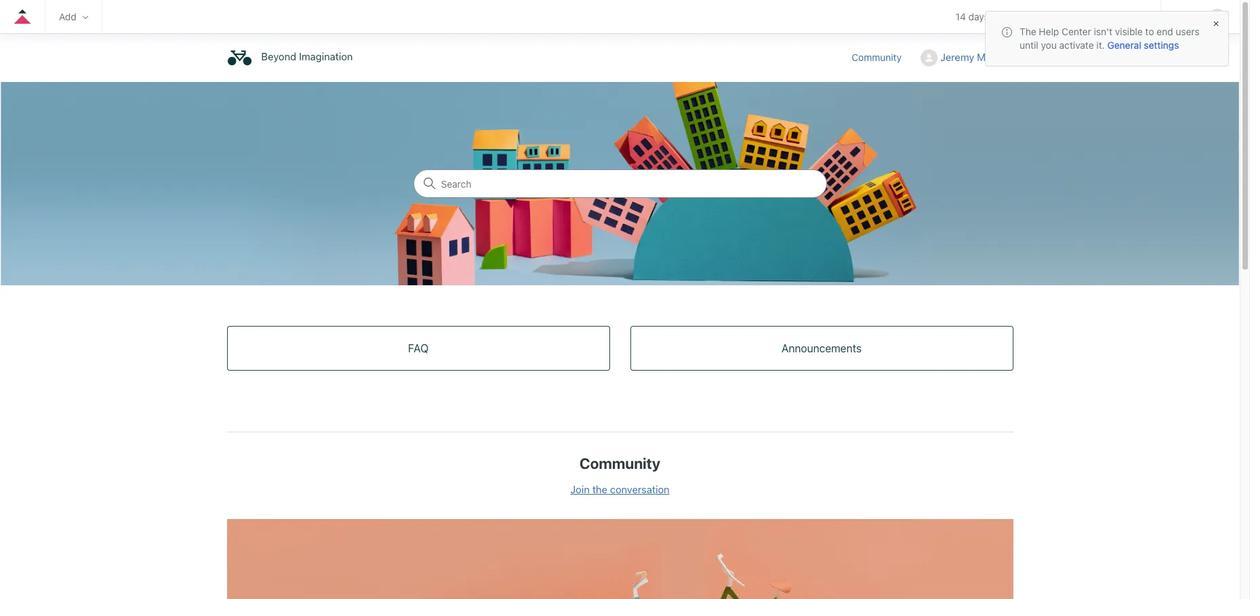 Task type: locate. For each thing, give the bounding box(es) containing it.
beyond imagination
[[261, 50, 353, 63]]

the help center isn't visible to end users until you activate it.
[[1020, 26, 1200, 51]]

0 horizontal spatial community
[[580, 455, 660, 473]]

general settings link
[[1108, 39, 1179, 51]]

you
[[1041, 39, 1057, 51]]

conversation
[[610, 483, 670, 496]]

center
[[1062, 26, 1091, 37]]

beyond imagination link
[[227, 45, 360, 71]]

the
[[1020, 26, 1037, 37]]

activate
[[1059, 39, 1094, 51]]

days
[[969, 11, 989, 23]]

miller
[[977, 51, 1003, 63]]

join the conversation link
[[570, 483, 670, 496]]

14 days left in trial. buy now
[[956, 11, 1079, 23]]

beyond imagination help center home page image
[[227, 45, 252, 71]]

jeremy miller button
[[921, 50, 1013, 67]]

community inside main content
[[580, 455, 660, 473]]

1 horizontal spatial community
[[852, 51, 902, 63]]

guide
[[1092, 11, 1118, 22]]

beyond
[[261, 50, 296, 63]]

visible
[[1115, 26, 1143, 37]]

join the conversation
[[570, 483, 670, 496]]

buy now link
[[1041, 11, 1079, 23]]

community
[[852, 51, 902, 63], [580, 455, 660, 473]]

faq link
[[227, 327, 609, 370]]

None search field
[[413, 170, 827, 198]]

Search search field
[[414, 170, 826, 197]]

navigation
[[0, 0, 1240, 37]]

in
[[1009, 11, 1016, 23]]

left
[[992, 11, 1006, 23]]

1 vertical spatial community
[[580, 455, 660, 473]]



Task type: vqa. For each thing, say whether or not it's contained in the screenshot.
submit
no



Task type: describe. For each thing, give the bounding box(es) containing it.
community main content
[[0, 82, 1240, 599]]

announcements
[[782, 342, 862, 355]]

general
[[1108, 39, 1142, 51]]

add button
[[59, 11, 88, 22]]

settings
[[1144, 39, 1179, 51]]

0 vertical spatial community
[[852, 51, 902, 63]]

14
[[956, 11, 966, 23]]

it.
[[1097, 39, 1105, 51]]

navigation containing add
[[0, 0, 1240, 37]]

join
[[570, 483, 590, 496]]

users
[[1176, 26, 1200, 37]]

guide admin
[[1092, 11, 1147, 22]]

add
[[59, 11, 76, 22]]

jeremy miller
[[940, 51, 1003, 63]]

announcements link
[[631, 327, 1013, 370]]

now
[[1061, 11, 1079, 23]]

imagination
[[299, 50, 353, 63]]

to
[[1146, 26, 1154, 37]]

general settings
[[1108, 39, 1179, 51]]

isn't
[[1094, 26, 1113, 37]]

faq
[[408, 342, 429, 355]]

help
[[1039, 26, 1059, 37]]

zendesk products image
[[1180, 12, 1190, 21]]

community link
[[852, 50, 915, 64]]

end
[[1157, 26, 1173, 37]]

buy
[[1041, 11, 1058, 23]]

trial.
[[1019, 11, 1038, 23]]

jeremy
[[940, 51, 975, 63]]

until
[[1020, 39, 1039, 51]]

the
[[592, 483, 607, 496]]

admin
[[1121, 11, 1147, 22]]



